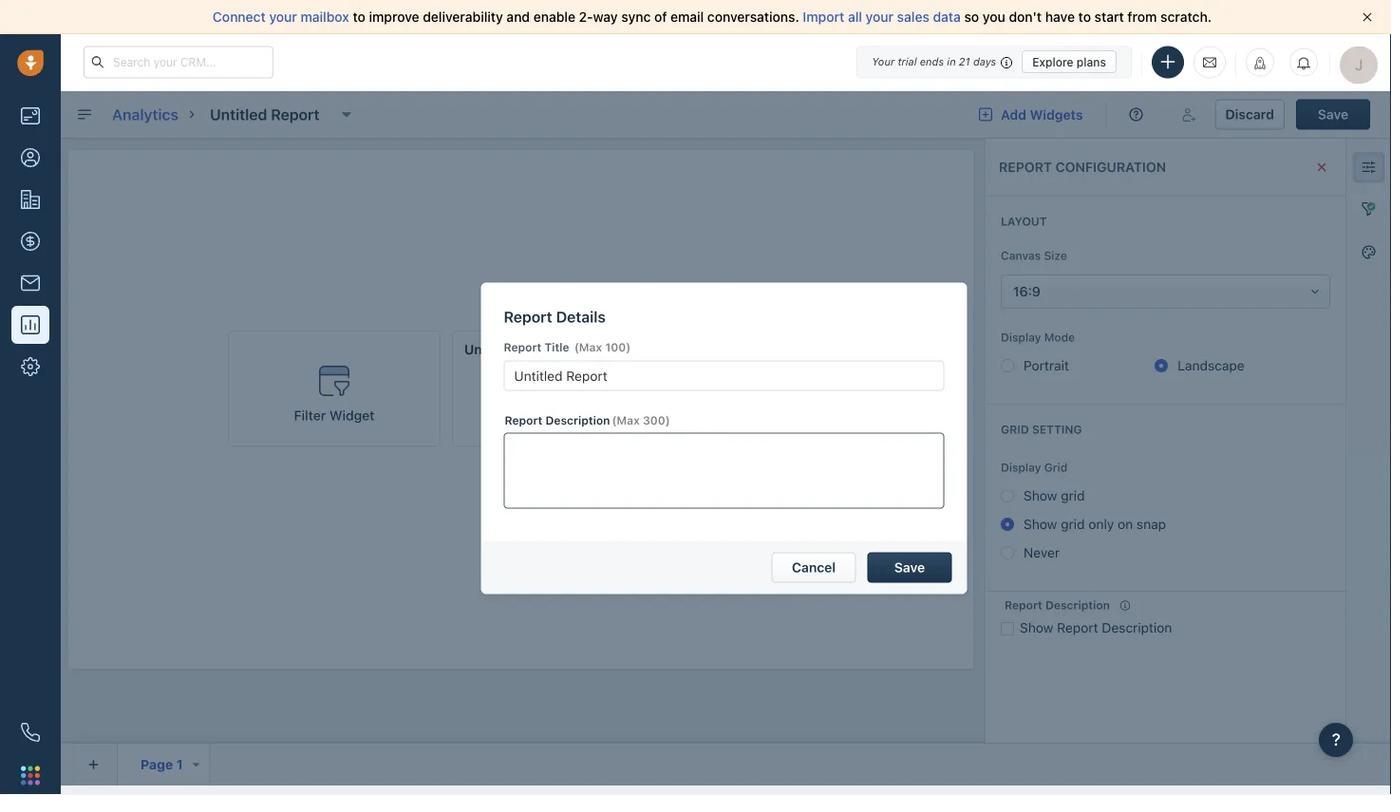 Task type: vqa. For each thing, say whether or not it's contained in the screenshot.
Sales activities button
no



Task type: locate. For each thing, give the bounding box(es) containing it.
your
[[269, 9, 297, 25], [866, 9, 894, 25]]

2 your from the left
[[866, 9, 894, 25]]

connect your mailbox link
[[213, 9, 353, 25]]

sync
[[622, 9, 651, 25]]

explore plans
[[1033, 55, 1107, 68]]

phone element
[[11, 714, 49, 752]]

data
[[934, 9, 961, 25]]

deliverability
[[423, 9, 503, 25]]

start
[[1095, 9, 1125, 25]]

plans
[[1077, 55, 1107, 68]]

2 to from the left
[[1079, 9, 1092, 25]]

0 horizontal spatial your
[[269, 9, 297, 25]]

so
[[965, 9, 980, 25]]

connect
[[213, 9, 266, 25]]

trial
[[898, 56, 917, 68]]

your left mailbox in the left of the page
[[269, 9, 297, 25]]

1 to from the left
[[353, 9, 366, 25]]

to
[[353, 9, 366, 25], [1079, 9, 1092, 25]]

1 horizontal spatial to
[[1079, 9, 1092, 25]]

1 horizontal spatial your
[[866, 9, 894, 25]]

send email image
[[1204, 54, 1217, 70]]

of
[[655, 9, 667, 25]]

all
[[848, 9, 863, 25]]

conversations.
[[708, 9, 800, 25]]

0 horizontal spatial to
[[353, 9, 366, 25]]

to right mailbox in the left of the page
[[353, 9, 366, 25]]

email
[[671, 9, 704, 25]]

import all your sales data link
[[803, 9, 965, 25]]

your right the all
[[866, 9, 894, 25]]

freshworks switcher image
[[21, 766, 40, 785]]

your trial ends in 21 days
[[872, 56, 997, 68]]

from
[[1128, 9, 1158, 25]]

you
[[983, 9, 1006, 25]]

days
[[974, 56, 997, 68]]

to left start
[[1079, 9, 1092, 25]]

2-
[[579, 9, 593, 25]]

mailbox
[[301, 9, 349, 25]]

enable
[[534, 9, 576, 25]]

explore plans link
[[1023, 50, 1117, 73]]



Task type: describe. For each thing, give the bounding box(es) containing it.
improve
[[369, 9, 420, 25]]

1 your from the left
[[269, 9, 297, 25]]

have
[[1046, 9, 1076, 25]]

import
[[803, 9, 845, 25]]

in
[[948, 56, 956, 68]]

close image
[[1363, 12, 1373, 22]]

what's new image
[[1254, 57, 1267, 70]]

way
[[593, 9, 618, 25]]

Search your CRM... text field
[[84, 46, 274, 78]]

connect your mailbox to improve deliverability and enable 2-way sync of email conversations. import all your sales data so you don't have to start from scratch.
[[213, 9, 1212, 25]]

scratch.
[[1161, 9, 1212, 25]]

your
[[872, 56, 895, 68]]

ends
[[920, 56, 945, 68]]

sales
[[898, 9, 930, 25]]

explore
[[1033, 55, 1074, 68]]

21
[[959, 56, 971, 68]]

don't
[[1010, 9, 1042, 25]]

and
[[507, 9, 530, 25]]

phone image
[[21, 723, 40, 742]]



